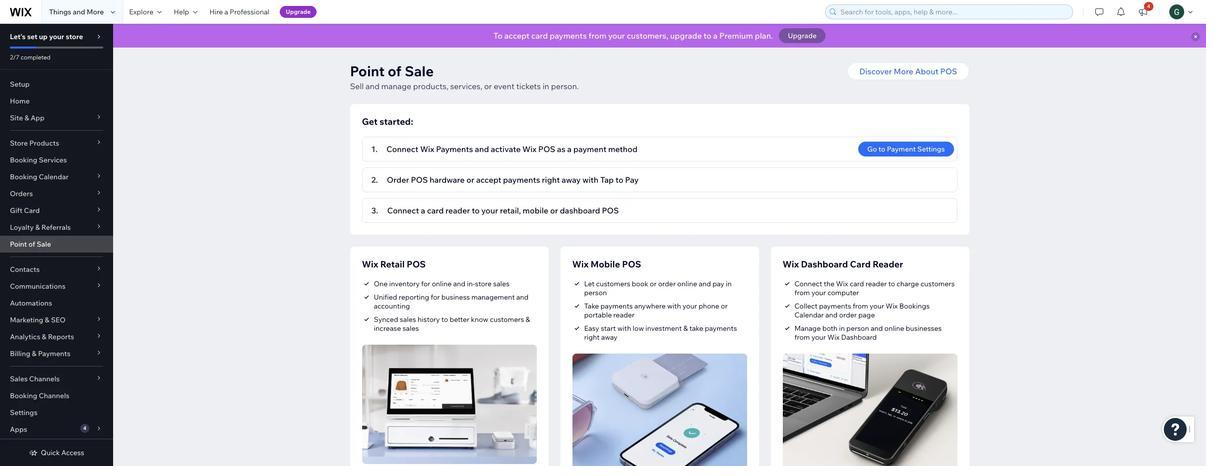 Task type: locate. For each thing, give the bounding box(es) containing it.
calendar
[[39, 173, 69, 182], [795, 311, 824, 320]]

upgrade
[[286, 8, 311, 15], [788, 31, 817, 40]]

channels up booking channels
[[29, 375, 60, 384]]

of inside "link"
[[29, 240, 35, 249]]

a left the premium
[[713, 31, 718, 41]]

better
[[450, 316, 470, 325]]

2 horizontal spatial customers
[[921, 280, 955, 289]]

wix
[[420, 144, 434, 154], [523, 144, 537, 154], [362, 259, 378, 270], [572, 259, 589, 270], [783, 259, 799, 270], [836, 280, 848, 289], [886, 302, 898, 311], [828, 333, 840, 342]]

calendar inside booking calendar dropdown button
[[39, 173, 69, 182]]

customers inside the let customers book or order online and pay in person take payments anywhere with your phone or portable reader easy start with low investment & take payments right away
[[596, 280, 630, 289]]

pos right the order
[[411, 175, 428, 185]]

0 vertical spatial for
[[421, 280, 430, 289]]

& for app
[[25, 114, 29, 123]]

0 vertical spatial sale
[[405, 63, 434, 80]]

to inside one inventory for online and in-store sales unified reporting for business management and accounting synced sales history to better know customers & increase sales
[[442, 316, 448, 325]]

upgrade right professional
[[286, 8, 311, 15]]

sale up products,
[[405, 63, 434, 80]]

services,
[[450, 81, 483, 91]]

for
[[421, 280, 430, 289], [431, 293, 440, 302]]

a right the hire
[[224, 7, 228, 16]]

0 horizontal spatial for
[[421, 280, 430, 289]]

charge
[[897, 280, 919, 289]]

away inside the let customers book or order online and pay in person take payments anywhere with your phone or portable reader easy start with low investment & take payments right away
[[601, 333, 618, 342]]

1 horizontal spatial calendar
[[795, 311, 824, 320]]

& inside one inventory for online and in-store sales unified reporting for business management and accounting synced sales history to better know customers & increase sales
[[526, 316, 530, 325]]

upgrade inside alert
[[788, 31, 817, 40]]

1 horizontal spatial store
[[475, 280, 492, 289]]

right down as
[[542, 175, 560, 185]]

book
[[632, 280, 648, 289]]

0 vertical spatial with
[[583, 175, 599, 185]]

online inside the let customers book or order online and pay in person take payments anywhere with your phone or portable reader easy start with low investment & take payments right away
[[678, 280, 697, 289]]

channels inside booking channels link
[[39, 392, 69, 401]]

1 vertical spatial right
[[584, 333, 600, 342]]

from
[[589, 31, 607, 41], [795, 289, 810, 298], [853, 302, 868, 311], [795, 333, 810, 342]]

both
[[823, 325, 838, 333]]

your inside sidebar element
[[49, 32, 64, 41]]

0 horizontal spatial settings
[[10, 409, 37, 418]]

0 horizontal spatial sale
[[37, 240, 51, 249]]

0 horizontal spatial person
[[584, 289, 607, 298]]

let's
[[10, 32, 26, 41]]

2 horizontal spatial online
[[885, 325, 905, 333]]

of up manage
[[388, 63, 402, 80]]

billing & payments button
[[0, 346, 113, 363]]

settings inside button
[[918, 145, 945, 154]]

sales up the management
[[493, 280, 510, 289]]

get
[[362, 116, 378, 128]]

in right pay
[[726, 280, 732, 289]]

. down 2 .
[[376, 206, 378, 216]]

0 horizontal spatial payments
[[38, 350, 70, 359]]

1 horizontal spatial of
[[388, 63, 402, 80]]

1 horizontal spatial online
[[678, 280, 697, 289]]

payments inside popup button
[[38, 350, 70, 359]]

mobile
[[591, 259, 620, 270]]

online inside one inventory for online and in-store sales unified reporting for business management and accounting synced sales history to better know customers & increase sales
[[432, 280, 452, 289]]

upgrade button
[[280, 6, 317, 18], [779, 28, 826, 43]]

1 horizontal spatial upgrade
[[788, 31, 817, 40]]

1 vertical spatial .
[[376, 175, 378, 185]]

person down page
[[847, 325, 869, 333]]

0 vertical spatial booking
[[10, 156, 37, 165]]

products,
[[413, 81, 449, 91]]

a right as
[[567, 144, 572, 154]]

& right loyalty
[[35, 223, 40, 232]]

0 horizontal spatial of
[[29, 240, 35, 249]]

payments for wix
[[436, 144, 473, 154]]

4 button
[[1132, 0, 1154, 24]]

settings right payment
[[918, 145, 945, 154]]

dashboard inside connect the wix card reader to charge customers from your computer collect payments from your wix bookings calendar and order page manage both in person and online businesses from your wix dashboard
[[841, 333, 877, 342]]

2 booking from the top
[[10, 173, 37, 182]]

card down wix dashboard card reader
[[850, 280, 864, 289]]

and up "both"
[[826, 311, 838, 320]]

1 vertical spatial payments
[[38, 350, 70, 359]]

order
[[658, 280, 676, 289], [839, 311, 857, 320]]

booking inside dropdown button
[[10, 173, 37, 182]]

online inside connect the wix card reader to charge customers from your computer collect payments from your wix bookings calendar and order page manage both in person and online businesses from your wix dashboard
[[885, 325, 905, 333]]

sale down loyalty & referrals
[[37, 240, 51, 249]]

1 vertical spatial with
[[667, 302, 681, 311]]

0 vertical spatial right
[[542, 175, 560, 185]]

1 horizontal spatial person
[[847, 325, 869, 333]]

store up the management
[[475, 280, 492, 289]]

your up collect
[[812, 289, 826, 298]]

0 horizontal spatial accept
[[476, 175, 501, 185]]

sale inside point of sale sell and manage products, services, or event tickets in person.
[[405, 63, 434, 80]]

0 vertical spatial in
[[543, 81, 549, 91]]

accept right to
[[504, 31, 530, 41]]

from inside alert
[[589, 31, 607, 41]]

sidebar element
[[0, 24, 113, 467]]

0 vertical spatial away
[[562, 175, 581, 185]]

upgrade for left upgrade button
[[286, 8, 311, 15]]

customers
[[596, 280, 630, 289], [921, 280, 955, 289], [490, 316, 524, 325]]

connect a card reader to your retail, mobile or dashboard pos
[[387, 206, 619, 216]]

reader down the hardware
[[446, 206, 470, 216]]

0 vertical spatial .
[[375, 144, 378, 154]]

1 horizontal spatial with
[[618, 325, 631, 333]]

products
[[29, 139, 59, 148]]

1 vertical spatial accept
[[476, 175, 501, 185]]

1 horizontal spatial card
[[531, 31, 548, 41]]

reader inside the let customers book or order online and pay in person take payments anywhere with your phone or portable reader easy start with low investment & take payments right away
[[614, 311, 635, 320]]

1 vertical spatial upgrade button
[[779, 28, 826, 43]]

history
[[418, 316, 440, 325]]

point down loyalty
[[10, 240, 27, 249]]

to left charge
[[889, 280, 895, 289]]

0 horizontal spatial more
[[87, 7, 104, 16]]

1 vertical spatial 4
[[83, 426, 86, 432]]

1 horizontal spatial customers
[[596, 280, 630, 289]]

person inside the let customers book or order online and pay in person take payments anywhere with your phone or portable reader easy start with low investment & take payments right away
[[584, 289, 607, 298]]

0 horizontal spatial card
[[24, 206, 40, 215]]

0 horizontal spatial 4
[[83, 426, 86, 432]]

reader down the reader
[[866, 280, 887, 289]]

0 horizontal spatial online
[[432, 280, 452, 289]]

to
[[704, 31, 712, 41], [879, 145, 886, 154], [616, 175, 624, 185], [472, 206, 480, 216], [889, 280, 895, 289], [442, 316, 448, 325]]

1 vertical spatial point
[[10, 240, 27, 249]]

0 horizontal spatial point
[[10, 240, 27, 249]]

portable
[[584, 311, 612, 320]]

& right site
[[25, 114, 29, 123]]

1 horizontal spatial 4
[[1147, 3, 1151, 9]]

0 vertical spatial more
[[87, 7, 104, 16]]

1 vertical spatial settings
[[10, 409, 37, 418]]

online up business
[[432, 280, 452, 289]]

. down get
[[375, 144, 378, 154]]

online
[[432, 280, 452, 289], [678, 280, 697, 289], [885, 325, 905, 333]]

wix right manage
[[828, 333, 840, 342]]

booking calendar button
[[0, 169, 113, 186]]

and inside point of sale sell and manage products, services, or event tickets in person.
[[366, 81, 380, 91]]

or
[[484, 81, 492, 91], [467, 175, 474, 185], [550, 206, 558, 216], [650, 280, 657, 289], [721, 302, 728, 311]]

marketing & seo button
[[0, 312, 113, 329]]

calendar down services
[[39, 173, 69, 182]]

of for point of sale
[[29, 240, 35, 249]]

let's set up your store
[[10, 32, 83, 41]]

2 vertical spatial card
[[850, 280, 864, 289]]

your left retail,
[[482, 206, 498, 216]]

1 vertical spatial dashboard
[[841, 333, 877, 342]]

right
[[542, 175, 560, 185], [584, 333, 600, 342]]

1 horizontal spatial payments
[[436, 144, 473, 154]]

automations link
[[0, 295, 113, 312]]

1 horizontal spatial accept
[[504, 31, 530, 41]]

payment
[[887, 145, 916, 154]]

settings
[[918, 145, 945, 154], [10, 409, 37, 418]]

store down things and more
[[66, 32, 83, 41]]

or right book
[[650, 280, 657, 289]]

of inside point of sale sell and manage products, services, or event tickets in person.
[[388, 63, 402, 80]]

1 horizontal spatial upgrade button
[[779, 28, 826, 43]]

quick
[[41, 449, 60, 458]]

activate
[[491, 144, 521, 154]]

1 horizontal spatial in
[[726, 280, 732, 289]]

customers,
[[627, 31, 669, 41]]

app
[[31, 114, 44, 123]]

card right gift
[[24, 206, 40, 215]]

your left phone
[[683, 302, 697, 311]]

0 vertical spatial calendar
[[39, 173, 69, 182]]

1 horizontal spatial card
[[850, 259, 871, 270]]

upgrade right plan. at the right of page
[[788, 31, 817, 40]]

& for reports
[[42, 333, 46, 342]]

point of sale sell and manage products, services, or event tickets in person.
[[350, 63, 579, 91]]

0 horizontal spatial away
[[562, 175, 581, 185]]

things
[[49, 7, 71, 16]]

tickets
[[516, 81, 541, 91]]

order
[[387, 175, 409, 185]]

booking up orders
[[10, 173, 37, 182]]

wix right the
[[836, 280, 848, 289]]

1 vertical spatial in
[[726, 280, 732, 289]]

2 horizontal spatial in
[[839, 325, 845, 333]]

or inside point of sale sell and manage products, services, or event tickets in person.
[[484, 81, 492, 91]]

gift card button
[[0, 202, 113, 219]]

billing
[[10, 350, 30, 359]]

1 vertical spatial card
[[427, 206, 444, 216]]

to left better
[[442, 316, 448, 325]]

booking services
[[10, 156, 67, 165]]

channels inside sales channels dropdown button
[[29, 375, 60, 384]]

home link
[[0, 93, 113, 110]]

0 vertical spatial of
[[388, 63, 402, 80]]

marketing & seo
[[10, 316, 66, 325]]

to right upgrade
[[704, 31, 712, 41]]

payments down analytics & reports popup button
[[38, 350, 70, 359]]

method
[[608, 144, 638, 154]]

. for 2
[[376, 175, 378, 185]]

1 booking from the top
[[10, 156, 37, 165]]

0 horizontal spatial upgrade
[[286, 8, 311, 15]]

0 vertical spatial upgrade button
[[280, 6, 317, 18]]

2 vertical spatial in
[[839, 325, 845, 333]]

with
[[583, 175, 599, 185], [667, 302, 681, 311], [618, 325, 631, 333]]

tap
[[600, 175, 614, 185]]

card inside connect the wix card reader to charge customers from your computer collect payments from your wix bookings calendar and order page manage both in person and online businesses from your wix dashboard
[[850, 280, 864, 289]]

right left "start"
[[584, 333, 600, 342]]

and right things
[[73, 7, 85, 16]]

card inside to accept card payments from your customers, upgrade to a premium plan. alert
[[531, 31, 548, 41]]

4 inside button
[[1147, 3, 1151, 9]]

your right up
[[49, 32, 64, 41]]

reader up low
[[614, 311, 635, 320]]

person up take on the bottom of page
[[584, 289, 607, 298]]

upgrade
[[670, 31, 702, 41]]

dashboard up the
[[801, 259, 848, 270]]

1 vertical spatial store
[[475, 280, 492, 289]]

of for point of sale sell and manage products, services, or event tickets in person.
[[388, 63, 402, 80]]

customers down wix mobile pos
[[596, 280, 630, 289]]

1 vertical spatial sale
[[37, 240, 51, 249]]

wix right activate
[[523, 144, 537, 154]]

0 horizontal spatial card
[[427, 206, 444, 216]]

of down loyalty & referrals
[[29, 240, 35, 249]]

pos right about
[[941, 67, 958, 76]]

0 vertical spatial connect
[[387, 144, 418, 154]]

person.
[[551, 81, 579, 91]]

customers inside one inventory for online and in-store sales unified reporting for business management and accounting synced sales history to better know customers & increase sales
[[490, 316, 524, 325]]

in right tickets
[[543, 81, 549, 91]]

discover more about pos
[[860, 67, 958, 76]]

3 .
[[371, 206, 378, 216]]

0 vertical spatial 4
[[1147, 3, 1151, 9]]

store inside sidebar element
[[66, 32, 83, 41]]

payments
[[436, 144, 473, 154], [38, 350, 70, 359]]

communications
[[10, 282, 66, 291]]

and left pay
[[699, 280, 711, 289]]

1 horizontal spatial order
[[839, 311, 857, 320]]

connect left the
[[795, 280, 822, 289]]

0 vertical spatial point
[[350, 63, 385, 80]]

1 vertical spatial reader
[[866, 280, 887, 289]]

point inside point of sale sell and manage products, services, or event tickets in person.
[[350, 63, 385, 80]]

customers right charge
[[921, 280, 955, 289]]

0 horizontal spatial store
[[66, 32, 83, 41]]

1 .
[[371, 144, 378, 154]]

or left event
[[484, 81, 492, 91]]

order inside the let customers book or order online and pay in person take payments anywhere with your phone or portable reader easy start with low investment & take payments right away
[[658, 280, 676, 289]]

contacts
[[10, 266, 40, 274]]

1 vertical spatial more
[[894, 67, 914, 76]]

more left about
[[894, 67, 914, 76]]

& for referrals
[[35, 223, 40, 232]]

with left low
[[618, 325, 631, 333]]

1 vertical spatial of
[[29, 240, 35, 249]]

reporting
[[399, 293, 429, 302]]

& left the reports
[[42, 333, 46, 342]]

2 vertical spatial connect
[[795, 280, 822, 289]]

in inside connect the wix card reader to charge customers from your computer collect payments from your wix bookings calendar and order page manage both in person and online businesses from your wix dashboard
[[839, 325, 845, 333]]

0 horizontal spatial in
[[543, 81, 549, 91]]

point
[[350, 63, 385, 80], [10, 240, 27, 249]]

as
[[557, 144, 566, 154]]

point inside "link"
[[10, 240, 27, 249]]

0 horizontal spatial reader
[[446, 206, 470, 216]]

2 horizontal spatial card
[[850, 280, 864, 289]]

order left page
[[839, 311, 857, 320]]

2 horizontal spatial with
[[667, 302, 681, 311]]

& right billing on the bottom left of page
[[32, 350, 36, 359]]

let
[[584, 280, 595, 289]]

connect the wix card reader to charge customers from your computer collect payments from your wix bookings calendar and order page manage both in person and online businesses from your wix dashboard
[[795, 280, 955, 342]]

1 vertical spatial order
[[839, 311, 857, 320]]

payments up the hardware
[[436, 144, 473, 154]]

site & app
[[10, 114, 44, 123]]

4 inside sidebar element
[[83, 426, 86, 432]]

1 vertical spatial person
[[847, 325, 869, 333]]

Search for tools, apps, help & more... field
[[838, 5, 1070, 19]]

0 vertical spatial dashboard
[[801, 259, 848, 270]]

order right book
[[658, 280, 676, 289]]

loyalty & referrals button
[[0, 219, 113, 236]]

0 vertical spatial order
[[658, 280, 676, 289]]

calendar up manage
[[795, 311, 824, 320]]

upgrade button right plan. at the right of page
[[779, 28, 826, 43]]

1 horizontal spatial more
[[894, 67, 914, 76]]

0 vertical spatial channels
[[29, 375, 60, 384]]

store inside one inventory for online and in-store sales unified reporting for business management and accounting synced sales history to better know customers & increase sales
[[475, 280, 492, 289]]

0 horizontal spatial customers
[[490, 316, 524, 325]]

1 vertical spatial channels
[[39, 392, 69, 401]]

hire a professional
[[210, 7, 269, 16]]

customers down the management
[[490, 316, 524, 325]]

pos up inventory
[[407, 259, 426, 270]]

pay
[[625, 175, 639, 185]]

wix mobile pos
[[572, 259, 641, 270]]

sale
[[405, 63, 434, 80], [37, 240, 51, 249]]

to inside connect the wix card reader to charge customers from your computer collect payments from your wix bookings calendar and order page manage both in person and online businesses from your wix dashboard
[[889, 280, 895, 289]]

in
[[543, 81, 549, 91], [726, 280, 732, 289], [839, 325, 845, 333]]

payments inside connect the wix card reader to charge customers from your computer collect payments from your wix bookings calendar and order page manage both in person and online businesses from your wix dashboard
[[819, 302, 851, 311]]

away up dashboard
[[562, 175, 581, 185]]

accept inside alert
[[504, 31, 530, 41]]

1 vertical spatial connect
[[387, 206, 419, 216]]

dashboard down page
[[841, 333, 877, 342]]

2 vertical spatial reader
[[614, 311, 635, 320]]

synced
[[374, 316, 398, 325]]

with left the "tap"
[[583, 175, 599, 185]]

0 vertical spatial person
[[584, 289, 607, 298]]

& right "know"
[[526, 316, 530, 325]]

2 vertical spatial booking
[[10, 392, 37, 401]]

1 vertical spatial upgrade
[[788, 31, 817, 40]]

billing & payments
[[10, 350, 70, 359]]

for up reporting
[[421, 280, 430, 289]]

2
[[371, 175, 376, 185]]

0 vertical spatial card
[[531, 31, 548, 41]]

right inside the let customers book or order online and pay in person take payments anywhere with your phone or portable reader easy start with low investment & take payments right away
[[584, 333, 600, 342]]

premium
[[720, 31, 753, 41]]

pos inside discover more about pos button
[[941, 67, 958, 76]]

connect
[[387, 144, 418, 154], [387, 206, 419, 216], [795, 280, 822, 289]]

connect right 3 .
[[387, 206, 419, 216]]

3 booking from the top
[[10, 392, 37, 401]]

1 vertical spatial away
[[601, 333, 618, 342]]

1 vertical spatial for
[[431, 293, 440, 302]]

setup link
[[0, 76, 113, 93]]

and right sell
[[366, 81, 380, 91]]

sale inside "link"
[[37, 240, 51, 249]]

more right things
[[87, 7, 104, 16]]

booking inside 'link'
[[10, 156, 37, 165]]

away right easy
[[601, 333, 618, 342]]

1 vertical spatial booking
[[10, 173, 37, 182]]

& left seo
[[45, 316, 49, 325]]

a inside alert
[[713, 31, 718, 41]]

sale for point of sale
[[37, 240, 51, 249]]

. left the order
[[376, 175, 378, 185]]

online left pay
[[678, 280, 697, 289]]

0 vertical spatial accept
[[504, 31, 530, 41]]

wix left bookings
[[886, 302, 898, 311]]

your down collect
[[812, 333, 826, 342]]

with right the anywhere
[[667, 302, 681, 311]]

increase
[[374, 325, 401, 333]]

1 horizontal spatial away
[[601, 333, 618, 342]]

sell
[[350, 81, 364, 91]]

& left take
[[684, 325, 688, 333]]

settings up the apps
[[10, 409, 37, 418]]



Task type: describe. For each thing, give the bounding box(es) containing it.
and left in-
[[453, 280, 466, 289]]

booking channels
[[10, 392, 69, 401]]

booking for booking channels
[[10, 392, 37, 401]]

collect
[[795, 302, 818, 311]]

your inside alert
[[608, 31, 625, 41]]

0 horizontal spatial upgrade button
[[280, 6, 317, 18]]

order inside connect the wix card reader to charge customers from your computer collect payments from your wix bookings calendar and order page manage both in person and online businesses from your wix dashboard
[[839, 311, 857, 320]]

& for payments
[[32, 350, 36, 359]]

site
[[10, 114, 23, 123]]

point of sale link
[[0, 236, 113, 253]]

computer
[[828, 289, 859, 298]]

wix up one
[[362, 259, 378, 270]]

pos right dashboard
[[602, 206, 619, 216]]

. for 3
[[376, 206, 378, 216]]

businesses
[[906, 325, 942, 333]]

automations
[[10, 299, 52, 308]]

apps
[[10, 426, 27, 435]]

pay
[[713, 280, 724, 289]]

hire
[[210, 7, 223, 16]]

to left retail,
[[472, 206, 480, 216]]

your inside the let customers book or order online and pay in person take payments anywhere with your phone or portable reader easy start with low investment & take payments right away
[[683, 302, 697, 311]]

pos up book
[[622, 259, 641, 270]]

to inside alert
[[704, 31, 712, 41]]

your left bookings
[[870, 302, 884, 311]]

connect wix payments and activate wix pos as a payment method
[[387, 144, 638, 154]]

sales channels button
[[0, 371, 113, 388]]

loyalty & referrals
[[10, 223, 71, 232]]

gift card
[[10, 206, 40, 215]]

sale for point of sale sell and manage products, services, or event tickets in person.
[[405, 63, 434, 80]]

a right 3 .
[[421, 206, 425, 216]]

up
[[39, 32, 48, 41]]

sales channels
[[10, 375, 60, 384]]

point for point of sale
[[10, 240, 27, 249]]

dashboard
[[560, 206, 600, 216]]

to accept card payments from your customers, upgrade to a premium plan.
[[494, 31, 773, 41]]

more inside button
[[894, 67, 914, 76]]

know
[[471, 316, 488, 325]]

contacts button
[[0, 262, 113, 278]]

accounting
[[374, 302, 410, 311]]

marketing
[[10, 316, 43, 325]]

1 horizontal spatial for
[[431, 293, 440, 302]]

or right the hardware
[[467, 175, 474, 185]]

anywhere
[[634, 302, 666, 311]]

channels for booking channels
[[39, 392, 69, 401]]

things and more
[[49, 7, 104, 16]]

setup
[[10, 80, 30, 89]]

go to payment settings
[[868, 145, 945, 154]]

and inside the let customers book or order online and pay in person take payments anywhere with your phone or portable reader easy start with low investment & take payments right away
[[699, 280, 711, 289]]

home
[[10, 97, 30, 106]]

one
[[374, 280, 388, 289]]

quick access button
[[29, 449, 84, 458]]

booking for booking calendar
[[10, 173, 37, 182]]

reports
[[48, 333, 74, 342]]

started:
[[380, 116, 413, 128]]

completed
[[21, 54, 51, 61]]

0 vertical spatial reader
[[446, 206, 470, 216]]

orders
[[10, 190, 33, 199]]

go
[[868, 145, 877, 154]]

orders button
[[0, 186, 113, 202]]

start
[[601, 325, 616, 333]]

help button
[[168, 0, 204, 24]]

customers inside connect the wix card reader to charge customers from your computer collect payments from your wix bookings calendar and order page manage both in person and online businesses from your wix dashboard
[[921, 280, 955, 289]]

or right mobile on the left of page
[[550, 206, 558, 216]]

low
[[633, 325, 644, 333]]

. for 1
[[375, 144, 378, 154]]

person inside connect the wix card reader to charge customers from your computer collect payments from your wix bookings calendar and order page manage both in person and online businesses from your wix dashboard
[[847, 325, 869, 333]]

referrals
[[41, 223, 71, 232]]

2 vertical spatial with
[[618, 325, 631, 333]]

and down page
[[871, 325, 883, 333]]

set
[[27, 32, 37, 41]]

0 horizontal spatial right
[[542, 175, 560, 185]]

and left activate
[[475, 144, 489, 154]]

& for seo
[[45, 316, 49, 325]]

reader inside connect the wix card reader to charge customers from your computer collect payments from your wix bookings calendar and order page manage both in person and online businesses from your wix dashboard
[[866, 280, 887, 289]]

or right phone
[[721, 302, 728, 311]]

manage
[[381, 81, 411, 91]]

sales right "increase"
[[403, 325, 419, 333]]

manage
[[795, 325, 821, 333]]

inventory
[[389, 280, 420, 289]]

card for payments
[[531, 31, 548, 41]]

services
[[39, 156, 67, 165]]

2/7 completed
[[10, 54, 51, 61]]

store
[[10, 139, 28, 148]]

easy
[[584, 325, 599, 333]]

retail,
[[500, 206, 521, 216]]

card for reader
[[427, 206, 444, 216]]

sales left history
[[400, 316, 416, 325]]

2/7
[[10, 54, 19, 61]]

connect inside connect the wix card reader to charge customers from your computer collect payments from your wix bookings calendar and order page manage both in person and online businesses from your wix dashboard
[[795, 280, 822, 289]]

gift
[[10, 206, 22, 215]]

analytics & reports button
[[0, 329, 113, 346]]

settings inside "link"
[[10, 409, 37, 418]]

the
[[824, 280, 835, 289]]

pos left as
[[538, 144, 555, 154]]

wix up let
[[572, 259, 589, 270]]

quick access
[[41, 449, 84, 458]]

wix up the hardware
[[420, 144, 434, 154]]

help
[[174, 7, 189, 16]]

event
[[494, 81, 515, 91]]

calendar inside connect the wix card reader to charge customers from your computer collect payments from your wix bookings calendar and order page manage both in person and online businesses from your wix dashboard
[[795, 311, 824, 320]]

& inside the let customers book or order online and pay in person take payments anywhere with your phone or portable reader easy start with low investment & take payments right away
[[684, 325, 688, 333]]

discover
[[860, 67, 892, 76]]

management
[[472, 293, 515, 302]]

and right the management
[[516, 293, 529, 302]]

in inside point of sale sell and manage products, services, or event tickets in person.
[[543, 81, 549, 91]]

analytics
[[10, 333, 40, 342]]

business
[[442, 293, 470, 302]]

sales
[[10, 375, 28, 384]]

connect for connect wix payments and activate wix pos as a payment method
[[387, 144, 418, 154]]

to accept card payments from your customers, upgrade to a premium plan. alert
[[113, 24, 1206, 48]]

0 horizontal spatial with
[[583, 175, 599, 185]]

to right the "tap"
[[616, 175, 624, 185]]

payments for &
[[38, 350, 70, 359]]

wix retail pos
[[362, 259, 426, 270]]

booking for booking services
[[10, 156, 37, 165]]

point for point of sale sell and manage products, services, or event tickets in person.
[[350, 63, 385, 80]]

card inside dropdown button
[[24, 206, 40, 215]]

upgrade for upgrade button inside the alert
[[788, 31, 817, 40]]

order pos hardware or accept payments right away with tap to pay
[[387, 175, 639, 185]]

1 vertical spatial card
[[850, 259, 871, 270]]

plan.
[[755, 31, 773, 41]]

wix up collect
[[783, 259, 799, 270]]

one inventory for online and in-store sales unified reporting for business management and accounting synced sales history to better know customers & increase sales
[[374, 280, 530, 333]]

payments inside alert
[[550, 31, 587, 41]]

in inside the let customers book or order online and pay in person take payments anywhere with your phone or portable reader easy start with low investment & take payments right away
[[726, 280, 732, 289]]

access
[[61, 449, 84, 458]]

in-
[[467, 280, 475, 289]]

payment
[[574, 144, 607, 154]]

3
[[371, 206, 376, 216]]

analytics & reports
[[10, 333, 74, 342]]

to inside button
[[879, 145, 886, 154]]

connect for connect a card reader to your retail, mobile or dashboard pos
[[387, 206, 419, 216]]

booking channels link
[[0, 388, 113, 405]]

channels for sales channels
[[29, 375, 60, 384]]

upgrade button inside alert
[[779, 28, 826, 43]]

communications button
[[0, 278, 113, 295]]

to
[[494, 31, 503, 41]]



Task type: vqa. For each thing, say whether or not it's contained in the screenshot.
Remove Delay
no



